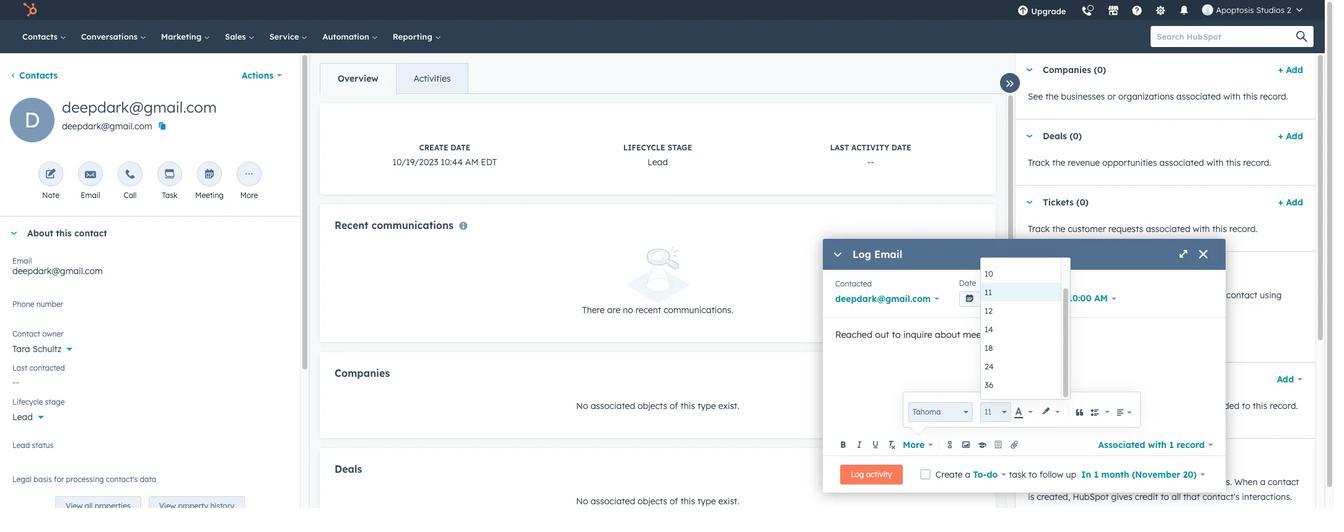 Task type: vqa. For each thing, say whether or not it's contained in the screenshot.
caret icon within About this ticket Dropdown Button
no



Task type: locate. For each thing, give the bounding box(es) containing it.
track down deals (0)
[[1028, 157, 1050, 169]]

deepdark@gmail.com button
[[836, 291, 940, 308]]

hubspot image
[[22, 2, 37, 17]]

2 no associated objects of this type exist. from the top
[[576, 496, 740, 508]]

deepdark@gmail.com
[[62, 98, 217, 117], [62, 121, 152, 132], [12, 266, 103, 277], [836, 294, 931, 305]]

companies inside dropdown button
[[1043, 64, 1092, 76]]

0 vertical spatial objects
[[638, 401, 668, 412]]

no
[[623, 305, 633, 316]]

with inside popup button
[[1148, 440, 1167, 451]]

contact inside the collect and track payments associated with this contact using hubspot payments.
[[1227, 290, 1258, 301]]

add button left do
[[940, 464, 981, 480]]

2 vertical spatial contact
[[1268, 477, 1299, 488]]

0 vertical spatial am
[[465, 157, 479, 168]]

more button
[[901, 437, 936, 454]]

list box
[[981, 246, 1070, 400]]

0 horizontal spatial date
[[451, 143, 471, 152]]

caret image inside deals (0) 'dropdown button'
[[1026, 135, 1033, 138]]

revenue
[[1068, 157, 1100, 169]]

am
[[465, 157, 479, 168], [1095, 293, 1108, 304]]

the left files
[[1046, 401, 1059, 412]]

attribute
[[1028, 477, 1064, 488]]

0 horizontal spatial create
[[419, 143, 449, 152]]

no associated objects of this type exist. for companies
[[576, 401, 740, 412]]

of for deals
[[670, 496, 678, 508]]

1 vertical spatial exist.
[[718, 496, 740, 508]]

0 vertical spatial see
[[1028, 91, 1043, 102]]

log activity
[[851, 470, 892, 479]]

(0) for deals (0)
[[1070, 131, 1082, 142]]

see for see the businesses or organizations associated with this record.
[[1028, 91, 1043, 102]]

schultz
[[32, 344, 62, 355]]

contact
[[12, 330, 40, 339], [1043, 451, 1077, 462]]

contact up email deepdark@gmail.com
[[74, 228, 107, 239]]

0 vertical spatial type
[[698, 401, 716, 412]]

1 vertical spatial log
[[851, 470, 864, 479]]

opportunities
[[1103, 157, 1157, 169]]

to up credit
[[1139, 477, 1147, 488]]

+ for track the revenue opportunities associated with this record.
[[1279, 131, 1284, 142]]

caret image left "tickets"
[[1026, 201, 1033, 204]]

lead for lead status
[[12, 441, 30, 451]]

2 horizontal spatial contact
[[1268, 477, 1299, 488]]

11 down 36
[[985, 408, 992, 417]]

lead left status
[[12, 441, 30, 451]]

0 vertical spatial log
[[853, 249, 872, 261]]

2 vertical spatial +
[[1279, 197, 1284, 208]]

date right activity
[[892, 143, 912, 152]]

10:00 am button
[[1053, 290, 1117, 309]]

1 horizontal spatial create
[[936, 470, 963, 481]]

0 vertical spatial more
[[240, 191, 258, 200]]

caret image inside contact create attribution "dropdown button"
[[1026, 455, 1033, 458]]

0 vertical spatial contacts
[[22, 32, 60, 42]]

1 no from the top
[[576, 401, 588, 412]]

add
[[1286, 64, 1303, 76], [1286, 131, 1303, 142], [1286, 197, 1303, 208], [959, 371, 973, 380], [1277, 374, 1294, 386], [959, 467, 973, 476]]

2 of from the top
[[670, 496, 678, 508]]

+ add button for track the revenue opportunities associated with this record.
[[1279, 129, 1303, 144]]

1 + add from the top
[[1279, 64, 1303, 76]]

call
[[124, 191, 137, 200]]

log right minimize dialog icon
[[853, 249, 872, 261]]

with inside the collect and track payments associated with this contact using hubspot payments.
[[1190, 290, 1207, 301]]

last for last activity date --
[[830, 143, 849, 152]]

record.
[[1260, 91, 1289, 102], [1244, 157, 1272, 169], [1230, 224, 1258, 235], [1270, 401, 1298, 412]]

am left edt
[[465, 157, 479, 168]]

lead down stage
[[648, 157, 668, 168]]

companies (0)
[[1043, 64, 1106, 76]]

2 add button from the top
[[940, 464, 981, 480]]

lifecycle for lifecycle stage
[[12, 398, 43, 407]]

hubspot down collect
[[1028, 305, 1064, 316]]

a left to- at the bottom right
[[965, 470, 971, 481]]

email down the email "icon"
[[81, 191, 100, 200]]

date up mm/dd/yyyy text field
[[959, 279, 976, 288]]

email up 'deepdark@gmail.com' "popup button"
[[875, 249, 903, 261]]

no associated objects of this type exist.
[[576, 401, 740, 412], [576, 496, 740, 508]]

1 vertical spatial track
[[1028, 224, 1050, 235]]

lead inside lifecycle stage lead
[[648, 157, 668, 168]]

2 vertical spatial + add
[[1279, 197, 1303, 208]]

1 vertical spatial companies
[[335, 368, 390, 380]]

for
[[54, 475, 64, 485]]

marketplaces image
[[1109, 6, 1120, 17]]

contact up interactions. on the bottom of the page
[[1268, 477, 1299, 488]]

0 vertical spatial last
[[830, 143, 849, 152]]

contact up follow
[[1043, 451, 1077, 462]]

+ add button
[[1279, 63, 1303, 77], [1279, 129, 1303, 144], [1279, 195, 1303, 210]]

payments
[[1100, 290, 1141, 301]]

type for companies
[[698, 401, 716, 412]]

1 vertical spatial hubspot
[[1073, 492, 1109, 503]]

1 left record
[[1170, 440, 1174, 451]]

the for businesses
[[1046, 91, 1059, 102]]

(0) inside dropdown button
[[1089, 263, 1101, 275]]

or right activities
[[1190, 401, 1199, 412]]

note
[[42, 191, 59, 200]]

task
[[1009, 470, 1027, 481]]

to right out at bottom right
[[892, 329, 901, 341]]

lifecycle stage lead
[[624, 143, 692, 168]]

up
[[1066, 470, 1077, 481]]

0 vertical spatial contact's
[[106, 475, 138, 485]]

1 horizontal spatial contact
[[1043, 451, 1077, 462]]

a up interactions. on the bottom of the page
[[1260, 477, 1266, 488]]

task image
[[164, 169, 175, 181]]

Phone number text field
[[12, 298, 288, 323]]

0 vertical spatial no
[[576, 401, 588, 412]]

1 vertical spatial create
[[936, 470, 963, 481]]

of
[[670, 401, 678, 412], [670, 496, 678, 508]]

contacted
[[29, 364, 65, 373]]

navigation containing overview
[[320, 63, 469, 94]]

to right the uploaded
[[1242, 401, 1251, 412]]

0 vertical spatial contact
[[12, 330, 40, 339]]

lead button
[[12, 405, 288, 426]]

1 vertical spatial or
[[1190, 401, 1199, 412]]

conversations
[[81, 32, 140, 42]]

0 horizontal spatial am
[[465, 157, 479, 168]]

0 vertical spatial or
[[1108, 91, 1116, 102]]

2 vertical spatial lead
[[12, 441, 30, 451]]

0 horizontal spatial contact
[[12, 330, 40, 339]]

0 vertical spatial lead
[[648, 157, 668, 168]]

collect and track payments associated with this contact using hubspot payments.
[[1028, 290, 1282, 316]]

contact left using
[[1227, 290, 1258, 301]]

1 horizontal spatial 1
[[1170, 440, 1174, 451]]

(0) up revenue
[[1070, 131, 1082, 142]]

2 see from the top
[[1028, 401, 1043, 412]]

0 vertical spatial +
[[1279, 64, 1284, 76]]

email inside email deepdark@gmail.com
[[12, 257, 32, 266]]

contact's down the activities.
[[1203, 492, 1240, 503]]

communications.
[[664, 305, 734, 316]]

0 vertical spatial + add button
[[1279, 63, 1303, 77]]

0 vertical spatial of
[[670, 401, 678, 412]]

+ add button for track the customer requests associated with this record.
[[1279, 195, 1303, 210]]

add inside popup button
[[1277, 374, 1294, 386]]

0 horizontal spatial deals
[[335, 463, 362, 476]]

1 horizontal spatial hubspot
[[1073, 492, 1109, 503]]

contact up tara
[[12, 330, 40, 339]]

2 objects from the top
[[638, 496, 668, 508]]

0 horizontal spatial last
[[12, 364, 27, 373]]

lead down lifecycle stage
[[12, 412, 33, 423]]

marketing link
[[154, 20, 218, 53]]

1 vertical spatial last
[[12, 364, 27, 373]]

caret image inside tickets (0) dropdown button
[[1026, 201, 1033, 204]]

1 of from the top
[[670, 401, 678, 412]]

there
[[582, 305, 605, 316]]

2 + add button from the top
[[1279, 129, 1303, 144]]

1 exist. from the top
[[718, 401, 740, 412]]

1 vertical spatial + add
[[1279, 131, 1303, 142]]

to right task
[[1029, 470, 1037, 481]]

0 horizontal spatial lifecycle
[[12, 398, 43, 407]]

3 + from the top
[[1279, 197, 1284, 208]]

+ add for track the revenue opportunities associated with this record.
[[1279, 131, 1303, 142]]

1 no associated objects of this type exist. from the top
[[576, 401, 740, 412]]

conversations link
[[74, 20, 154, 53]]

caret image
[[1026, 68, 1033, 72], [1026, 135, 1033, 138], [1026, 201, 1033, 204], [10, 232, 17, 235], [1026, 455, 1033, 458]]

upgrade image
[[1018, 6, 1029, 17]]

legal basis for processing contact's data
[[12, 475, 156, 485]]

apoptosis studios 2
[[1216, 5, 1292, 15]]

1 vertical spatial + add button
[[1279, 129, 1303, 144]]

to-do
[[973, 470, 998, 481]]

1 horizontal spatial email
[[81, 191, 100, 200]]

add button for companies
[[940, 368, 981, 384]]

last left activity
[[830, 143, 849, 152]]

lead inside popup button
[[12, 412, 33, 423]]

2 11 from the top
[[985, 408, 992, 417]]

companies
[[1043, 64, 1092, 76], [335, 368, 390, 380]]

0 horizontal spatial email
[[12, 257, 32, 266]]

am up payments.
[[1095, 293, 1108, 304]]

hubspot
[[1028, 305, 1064, 316], [1073, 492, 1109, 503]]

caret image for tickets (0)
[[1026, 201, 1033, 204]]

a inside attribute contacts created to marketing activities. when a contact is created, hubspot gives credit to all that contact's interactions.
[[1260, 477, 1266, 488]]

create inside the create date 10/19/2023 10:44 am edt
[[419, 143, 449, 152]]

contact
[[74, 228, 107, 239], [1227, 290, 1258, 301], [1268, 477, 1299, 488]]

create for date
[[419, 143, 449, 152]]

3 + add button from the top
[[1279, 195, 1303, 210]]

0 horizontal spatial more
[[240, 191, 258, 200]]

with for collect and track payments associated with this contact using hubspot payments.
[[1190, 290, 1207, 301]]

1 vertical spatial contact
[[1227, 290, 1258, 301]]

Search HubSpot search field
[[1151, 26, 1303, 47]]

deals (0) button
[[1016, 120, 1274, 153]]

0 vertical spatial contacts link
[[15, 20, 74, 53]]

2 vertical spatial + add button
[[1279, 195, 1303, 210]]

last down tara
[[12, 364, 27, 373]]

am inside popup button
[[1095, 293, 1108, 304]]

exist. for companies
[[718, 401, 740, 412]]

0 vertical spatial track
[[1028, 157, 1050, 169]]

1 type from the top
[[698, 401, 716, 412]]

this
[[1243, 91, 1258, 102], [1226, 157, 1241, 169], [1213, 224, 1227, 235], [56, 228, 72, 239], [1210, 290, 1224, 301], [681, 401, 695, 412], [1253, 401, 1268, 412], [681, 496, 695, 508]]

log activity button
[[840, 465, 903, 485]]

phone number
[[12, 300, 63, 309]]

1 vertical spatial deals
[[335, 463, 362, 476]]

1 horizontal spatial or
[[1190, 401, 1199, 412]]

0 horizontal spatial or
[[1108, 91, 1116, 102]]

date up 10:44
[[451, 143, 471, 152]]

1 add button from the top
[[940, 368, 981, 384]]

contact's left data
[[106, 475, 138, 485]]

caret image inside about this contact dropdown button
[[10, 232, 17, 235]]

contact for contact create attribution
[[1043, 451, 1077, 462]]

see down 36 button
[[1028, 401, 1043, 412]]

deals
[[1043, 131, 1067, 142], [335, 463, 362, 476]]

1 + add button from the top
[[1279, 63, 1303, 77]]

0 horizontal spatial companies
[[335, 368, 390, 380]]

1 vertical spatial add button
[[940, 464, 981, 480]]

owner
[[42, 330, 64, 339]]

see the files attached to your activities or uploaded to this record.
[[1028, 401, 1298, 412]]

last contacted
[[12, 364, 65, 373]]

activities
[[1151, 401, 1188, 412]]

2 + from the top
[[1279, 131, 1284, 142]]

1 vertical spatial contact's
[[1203, 492, 1240, 503]]

track
[[1028, 157, 1050, 169], [1028, 224, 1050, 235]]

1 vertical spatial 1
[[1094, 470, 1099, 481]]

email for email deepdark@gmail.com
[[12, 257, 32, 266]]

track up 9 button
[[1028, 224, 1050, 235]]

log
[[853, 249, 872, 261], [851, 470, 864, 479]]

10
[[985, 269, 994, 279]]

3 + add from the top
[[1279, 197, 1303, 208]]

1 objects from the top
[[638, 401, 668, 412]]

1 vertical spatial +
[[1279, 131, 1284, 142]]

menu
[[1011, 0, 1310, 24]]

1 see from the top
[[1028, 91, 1043, 102]]

uploaded
[[1201, 401, 1240, 412]]

caret image inside companies (0) dropdown button
[[1026, 68, 1033, 72]]

close dialog image
[[1199, 250, 1209, 260]]

1 horizontal spatial a
[[1260, 477, 1266, 488]]

add button left the 24
[[940, 368, 981, 384]]

note image
[[45, 169, 56, 181]]

1 right in on the right of page
[[1094, 470, 1099, 481]]

notifications image
[[1179, 6, 1190, 17]]

all
[[1172, 492, 1181, 503]]

0 vertical spatial add button
[[940, 368, 981, 384]]

(0) up businesses
[[1094, 64, 1106, 76]]

deepdark@gmail.com inside "popup button"
[[836, 294, 931, 305]]

there are no recent communications.
[[582, 305, 734, 316]]

to
[[892, 329, 901, 341], [1120, 401, 1128, 412], [1242, 401, 1251, 412], [1029, 470, 1037, 481], [1139, 477, 1147, 488], [1161, 492, 1169, 503]]

last inside last activity date --
[[830, 143, 849, 152]]

1 horizontal spatial lifecycle
[[624, 143, 666, 152]]

track for track the customer requests associated with this record.
[[1028, 224, 1050, 235]]

track
[[1077, 290, 1097, 301]]

lead for lead
[[12, 412, 33, 423]]

create up 10:44
[[419, 143, 449, 152]]

0 vertical spatial 11
[[985, 288, 992, 298]]

0 vertical spatial deals
[[1043, 131, 1067, 142]]

the left businesses
[[1046, 91, 1059, 102]]

month
[[1102, 470, 1130, 481]]

0 vertical spatial no associated objects of this type exist.
[[576, 401, 740, 412]]

see
[[1028, 91, 1043, 102], [1028, 401, 1043, 412]]

14
[[985, 325, 994, 335]]

0 horizontal spatial 1
[[1094, 470, 1099, 481]]

type
[[698, 401, 716, 412], [698, 496, 716, 508]]

0 vertical spatial contact
[[74, 228, 107, 239]]

1 horizontal spatial deals
[[1043, 131, 1067, 142]]

more down more icon
[[240, 191, 258, 200]]

11 up 12
[[985, 288, 992, 298]]

create left to- at the bottom right
[[936, 470, 963, 481]]

caret image left about
[[10, 232, 17, 235]]

companies for companies
[[335, 368, 390, 380]]

2 track from the top
[[1028, 224, 1050, 235]]

2 + add from the top
[[1279, 131, 1303, 142]]

the left revenue
[[1053, 157, 1066, 169]]

0 horizontal spatial hubspot
[[1028, 305, 1064, 316]]

1 horizontal spatial last
[[830, 143, 849, 152]]

no
[[576, 401, 588, 412], [576, 496, 588, 508]]

lifecycle
[[624, 143, 666, 152], [12, 398, 43, 407]]

the down "tickets"
[[1053, 224, 1066, 235]]

1 track from the top
[[1028, 157, 1050, 169]]

1 horizontal spatial contact's
[[1203, 492, 1240, 503]]

contact create attribution button
[[1016, 439, 1303, 473]]

more image
[[244, 169, 255, 181]]

+ add
[[1279, 64, 1303, 76], [1279, 131, 1303, 142], [1279, 197, 1303, 208]]

about this contact button
[[0, 217, 288, 250]]

1 vertical spatial no
[[576, 496, 588, 508]]

1 horizontal spatial am
[[1095, 293, 1108, 304]]

studios
[[1257, 5, 1285, 15]]

communications
[[372, 219, 454, 232]]

1 + from the top
[[1279, 64, 1284, 76]]

reporting link
[[385, 20, 448, 53]]

1 vertical spatial of
[[670, 496, 678, 508]]

0 vertical spatial hubspot
[[1028, 305, 1064, 316]]

0 vertical spatial + add
[[1279, 64, 1303, 76]]

last
[[830, 143, 849, 152], [12, 364, 27, 373]]

1 vertical spatial contact
[[1043, 451, 1077, 462]]

(0) up track
[[1089, 263, 1101, 275]]

0 horizontal spatial contact
[[74, 228, 107, 239]]

time
[[1053, 279, 1070, 288]]

service link
[[262, 20, 315, 53]]

0 vertical spatial exist.
[[718, 401, 740, 412]]

1 vertical spatial more
[[903, 440, 925, 451]]

1 vertical spatial no associated objects of this type exist.
[[576, 496, 740, 508]]

2 no from the top
[[576, 496, 588, 508]]

lifecycle inside lifecycle stage lead
[[624, 143, 666, 152]]

tara schultz image
[[1203, 4, 1214, 15]]

log left activity
[[851, 470, 864, 479]]

email down about
[[12, 257, 32, 266]]

contact inside "dropdown button"
[[1043, 451, 1077, 462]]

(0) inside 'dropdown button'
[[1070, 131, 1082, 142]]

(0) for payments (0)
[[1089, 263, 1101, 275]]

is
[[1028, 492, 1035, 503]]

0 vertical spatial companies
[[1043, 64, 1092, 76]]

1 vertical spatial lifecycle
[[12, 398, 43, 407]]

deals inside deals (0) 'dropdown button'
[[1043, 131, 1067, 142]]

list box containing 9
[[981, 246, 1070, 400]]

group
[[1088, 404, 1113, 421]]

0 vertical spatial create
[[419, 143, 449, 152]]

1 vertical spatial objects
[[638, 496, 668, 508]]

no for deals
[[576, 496, 588, 508]]

1 horizontal spatial date
[[892, 143, 912, 152]]

to-do button
[[973, 468, 1007, 483]]

activities link
[[396, 64, 468, 94]]

see down companies (0)
[[1028, 91, 1043, 102]]

marketing
[[1149, 477, 1191, 488]]

collect
[[1028, 290, 1056, 301]]

1 vertical spatial am
[[1095, 293, 1108, 304]]

2 type from the top
[[698, 496, 716, 508]]

1 vertical spatial see
[[1028, 401, 1043, 412]]

1 11 from the top
[[985, 288, 992, 298]]

(0) right "tickets"
[[1077, 197, 1089, 208]]

1 horizontal spatial more
[[903, 440, 925, 451]]

0 vertical spatial 1
[[1170, 440, 1174, 451]]

about this contact
[[27, 228, 107, 239]]

type for deals
[[698, 496, 716, 508]]

navigation
[[320, 63, 469, 94]]

caret image left companies (0)
[[1026, 68, 1033, 72]]

am inside the create date 10/19/2023 10:44 am edt
[[465, 157, 479, 168]]

1 horizontal spatial contact
[[1227, 290, 1258, 301]]

0 vertical spatial lifecycle
[[624, 143, 666, 152]]

or right businesses
[[1108, 91, 1116, 102]]

1 vertical spatial lead
[[12, 412, 33, 423]]

caret image up task
[[1026, 455, 1033, 458]]

1 vertical spatial 11
[[985, 408, 992, 417]]

caret image left deals (0)
[[1026, 135, 1033, 138]]

1 - from the left
[[868, 157, 871, 168]]

1 vertical spatial type
[[698, 496, 716, 508]]

MM/DD/YYYY text field
[[959, 292, 1048, 307]]

1 horizontal spatial companies
[[1043, 64, 1092, 76]]

legal
[[12, 475, 32, 485]]

hubspot down contacts
[[1073, 492, 1109, 503]]

caret image for about this contact
[[10, 232, 17, 235]]

2 exist. from the top
[[718, 496, 740, 508]]

log inside button
[[851, 470, 864, 479]]

more down tahoma
[[903, 440, 925, 451]]



Task type: describe. For each thing, give the bounding box(es) containing it.
menu containing apoptosis studios 2
[[1011, 0, 1310, 24]]

tahoma
[[913, 408, 941, 417]]

0 horizontal spatial a
[[965, 470, 971, 481]]

to left all
[[1161, 492, 1169, 503]]

caret image for deals (0)
[[1026, 135, 1033, 138]]

+ add button for see the businesses or organizations associated with this record.
[[1279, 63, 1303, 77]]

times
[[1005, 329, 1029, 341]]

associated
[[1099, 440, 1146, 451]]

18
[[985, 343, 993, 353]]

actions button
[[234, 63, 290, 88]]

contact inside dropdown button
[[74, 228, 107, 239]]

out
[[875, 329, 890, 341]]

with for track the customer requests associated with this record.
[[1193, 224, 1210, 235]]

of for companies
[[670, 401, 678, 412]]

11 inside popup button
[[985, 408, 992, 417]]

hubspot inside the collect and track payments associated with this contact using hubspot payments.
[[1028, 305, 1064, 316]]

activity
[[866, 470, 892, 479]]

data
[[140, 475, 156, 485]]

companies (0) button
[[1016, 53, 1274, 87]]

associated with 1 record button
[[1099, 437, 1214, 454]]

marketplaces button
[[1101, 0, 1127, 20]]

status
[[32, 441, 53, 451]]

add button
[[1269, 368, 1303, 392]]

caret image for contact create attribution
[[1026, 455, 1033, 458]]

+ add for track the customer requests associated with this record.
[[1279, 197, 1303, 208]]

create for a
[[936, 470, 963, 481]]

upgrade
[[1032, 6, 1066, 16]]

contacted
[[836, 280, 872, 289]]

log for log activity
[[851, 470, 864, 479]]

help button
[[1127, 0, 1148, 20]]

+ for track the customer requests associated with this record.
[[1279, 197, 1284, 208]]

18 button
[[981, 339, 1061, 358]]

to left your
[[1120, 401, 1128, 412]]

lead status
[[12, 441, 53, 451]]

payments
[[1043, 263, 1086, 275]]

no associated objects of this type exist. for deals
[[576, 496, 740, 508]]

2 horizontal spatial date
[[959, 279, 976, 288]]

date inside last activity date --
[[892, 143, 912, 152]]

companies for companies (0)
[[1043, 64, 1092, 76]]

interactions.
[[1242, 492, 1292, 503]]

11 inside button
[[985, 288, 992, 298]]

1 vertical spatial contacts
[[19, 70, 58, 81]]

payments.
[[1067, 305, 1109, 316]]

(0) for companies (0)
[[1094, 64, 1106, 76]]

10:00 am
[[1068, 293, 1108, 304]]

attribute contacts created to marketing activities. when a contact is created, hubspot gives credit to all that contact's interactions.
[[1028, 477, 1299, 503]]

24 button
[[981, 358, 1061, 376]]

no for companies
[[576, 401, 588, 412]]

expand dialog image
[[1179, 250, 1189, 260]]

follow
[[1040, 470, 1064, 481]]

minimize dialog image
[[833, 250, 843, 260]]

settings link
[[1148, 0, 1174, 20]]

automation link
[[315, 20, 385, 53]]

task to follow up
[[1007, 470, 1079, 481]]

(0) for tickets (0)
[[1077, 197, 1089, 208]]

associated inside the collect and track payments associated with this contact using hubspot payments.
[[1143, 290, 1188, 301]]

objects for companies
[[638, 401, 668, 412]]

0 horizontal spatial contact's
[[106, 475, 138, 485]]

date inside the create date 10/19/2023 10:44 am edt
[[451, 143, 471, 152]]

contacts
[[1067, 477, 1102, 488]]

created
[[1105, 477, 1136, 488]]

hubspot inside attribute contacts created to marketing activities. when a contact is created, hubspot gives credit to all that contact's interactions.
[[1073, 492, 1109, 503]]

the for files
[[1046, 401, 1059, 412]]

+ for see the businesses or organizations associated with this record.
[[1279, 64, 1284, 76]]

exist. for deals
[[718, 496, 740, 508]]

objects for deals
[[638, 496, 668, 508]]

in
[[1082, 470, 1092, 481]]

log email
[[853, 249, 903, 261]]

contact inside attribute contacts created to marketing activities. when a contact is created, hubspot gives credit to all that contact's interactions.
[[1268, 477, 1299, 488]]

36
[[985, 381, 994, 390]]

edt
[[481, 157, 497, 168]]

overview
[[338, 73, 378, 84]]

apoptosis
[[1216, 5, 1254, 15]]

apoptosis studios 2 button
[[1195, 0, 1310, 20]]

last for last contacted
[[12, 364, 27, 373]]

2 horizontal spatial email
[[875, 249, 903, 261]]

stage
[[668, 143, 692, 152]]

track for track the revenue opportunities associated with this record.
[[1028, 157, 1050, 169]]

contact owner
[[12, 330, 64, 339]]

last activity date --
[[830, 143, 912, 168]]

phone
[[12, 300, 34, 309]]

customer
[[1068, 224, 1106, 235]]

more inside popup button
[[903, 440, 925, 451]]

to-
[[973, 470, 987, 481]]

call image
[[125, 169, 136, 181]]

inquire
[[903, 329, 933, 341]]

36 button
[[981, 376, 1061, 395]]

create a
[[936, 470, 973, 481]]

about
[[935, 329, 961, 341]]

+ add for see the businesses or organizations associated with this record.
[[1279, 64, 1303, 76]]

files
[[1061, 401, 1078, 412]]

caret image for companies (0)
[[1026, 68, 1033, 72]]

email for email
[[81, 191, 100, 200]]

9 button
[[981, 246, 1061, 265]]

settings image
[[1156, 6, 1167, 17]]

deals for deals
[[335, 463, 362, 476]]

activities
[[414, 73, 451, 84]]

this inside about this contact dropdown button
[[56, 228, 72, 239]]

this inside the collect and track payments associated with this contact using hubspot payments.
[[1210, 290, 1224, 301]]

sales link
[[218, 20, 262, 53]]

see the businesses or organizations associated with this record.
[[1028, 91, 1289, 102]]

tahoma button
[[909, 403, 973, 423]]

are
[[607, 305, 621, 316]]

tara
[[12, 344, 30, 355]]

associated with 1 record
[[1099, 440, 1205, 451]]

lifecycle for lifecycle stage lead
[[624, 143, 666, 152]]

create date 10/19/2023 10:44 am edt
[[393, 143, 497, 168]]

add button for deals
[[940, 464, 981, 480]]

reached
[[836, 329, 873, 341]]

marketing
[[161, 32, 204, 42]]

the for customer
[[1053, 224, 1066, 235]]

tickets (0) button
[[1016, 186, 1274, 219]]

search image
[[1297, 31, 1308, 42]]

see for see the files attached to your activities or uploaded to this record.
[[1028, 401, 1043, 412]]

email image
[[85, 169, 96, 181]]

deals for deals (0)
[[1043, 131, 1067, 142]]

Last contacted text field
[[12, 371, 288, 391]]

that
[[1184, 492, 1200, 503]]

task
[[162, 191, 178, 200]]

businesses
[[1061, 91, 1105, 102]]

track the customer requests associated with this record.
[[1028, 224, 1258, 235]]

14 button
[[981, 320, 1061, 339]]

11 button
[[981, 403, 1012, 423]]

track the revenue opportunities associated with this record.
[[1028, 157, 1272, 169]]

meeting image
[[204, 169, 215, 181]]

using
[[1260, 290, 1282, 301]]

calling icon image
[[1082, 6, 1093, 17]]

activity
[[852, 143, 890, 152]]

attribution
[[1110, 451, 1157, 462]]

automation
[[323, 32, 372, 42]]

11 button
[[981, 283, 1061, 302]]

1 vertical spatial contacts link
[[10, 70, 58, 81]]

recent communications
[[335, 219, 454, 232]]

recent
[[335, 219, 369, 232]]

meetings
[[963, 329, 1003, 341]]

the for revenue
[[1053, 157, 1066, 169]]

create
[[1080, 451, 1107, 462]]

help image
[[1132, 6, 1143, 17]]

sales
[[225, 32, 248, 42]]

2 - from the left
[[871, 157, 874, 168]]

contact for contact owner
[[12, 330, 40, 339]]

log for log email
[[853, 249, 872, 261]]

with for track the revenue opportunities associated with this record.
[[1207, 157, 1224, 169]]

record
[[1177, 440, 1205, 451]]

contact's inside attribute contacts created to marketing activities. when a contact is created, hubspot gives credit to all that contact's interactions.
[[1203, 492, 1240, 503]]

in 1 month (november 20)
[[1082, 470, 1197, 481]]



